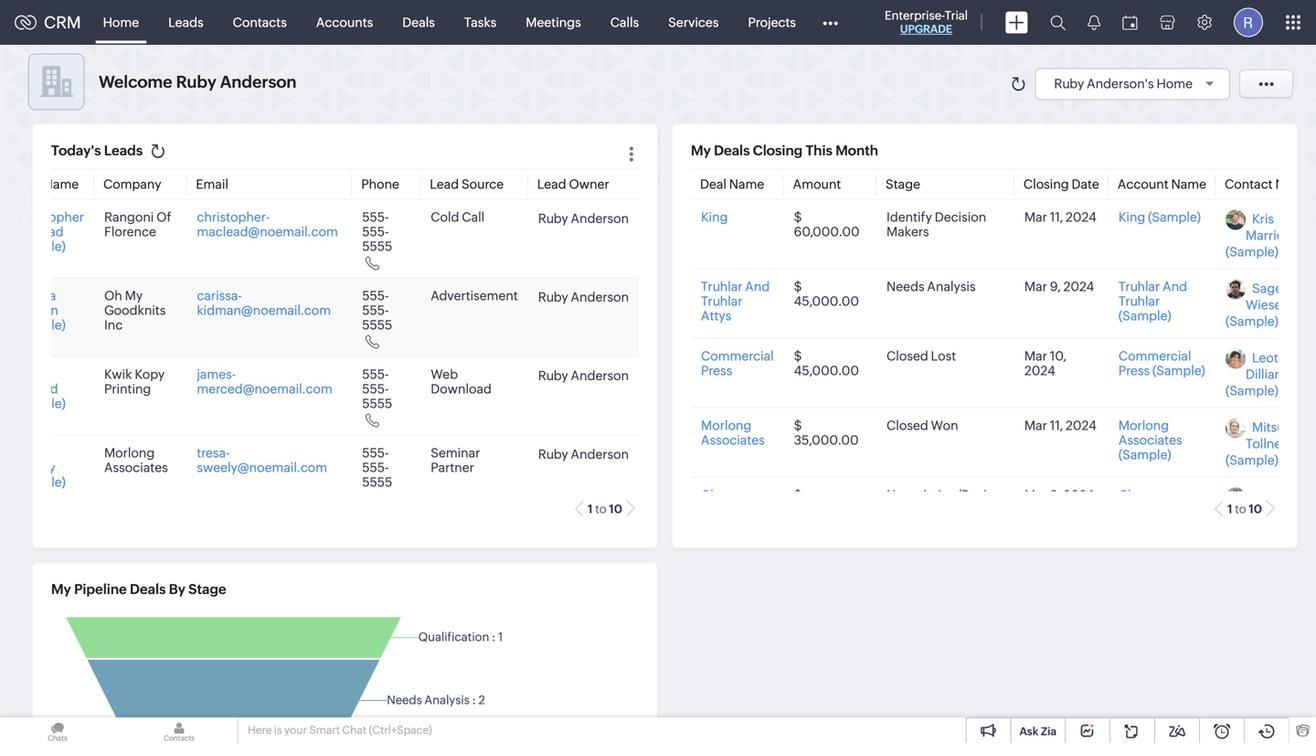 Task type: describe. For each thing, give the bounding box(es) containing it.
maclead@noemail.com
[[197, 225, 338, 239]]

45,000.00 for commercial press
[[794, 364, 860, 378]]

won
[[931, 418, 959, 433]]

deals link
[[388, 0, 450, 44]]

tresa sweely (sample) link
[[13, 446, 66, 490]]

leota
[[1253, 351, 1286, 365]]

1 for 5555
[[588, 503, 593, 516]]

truhlar up commercial press (sample) link on the right of the page
[[1119, 294, 1161, 309]]

1 555- from the top
[[362, 210, 389, 225]]

makers
[[887, 225, 930, 239]]

chat
[[342, 724, 367, 737]]

projects
[[748, 15, 797, 30]]

1 horizontal spatial morlong associates
[[701, 418, 765, 448]]

$ 60,000.00
[[794, 210, 860, 239]]

inc
[[104, 318, 123, 332]]

1 horizontal spatial leads
[[168, 15, 204, 30]]

florence
[[104, 225, 156, 239]]

(sample) for morlong associates (sample)
[[1119, 448, 1172, 462]]

kwik
[[104, 367, 132, 382]]

email link
[[196, 177, 229, 192]]

2 vertical spatial deals
[[130, 582, 166, 598]]

1 vertical spatial home
[[1157, 76, 1193, 91]]

leota dilliard (sample) link
[[1226, 351, 1288, 398]]

christopher maclead (sample) link
[[13, 210, 84, 254]]

to for 555- 555- 5555
[[596, 503, 607, 516]]

truhlar and truhlar attys link
[[701, 279, 770, 323]]

45,000.00 for truhlar and truhlar attys
[[794, 294, 860, 309]]

king (sample) link
[[1119, 210, 1202, 225]]

mar 11, 2024 for morlong
[[1025, 418, 1097, 433]]

name for contact name
[[1276, 177, 1311, 192]]

morlong associates link
[[701, 418, 765, 448]]

$ for commercial press
[[794, 349, 802, 364]]

0 horizontal spatial leads
[[104, 143, 143, 159]]

deal name
[[701, 177, 765, 192]]

smart
[[309, 724, 340, 737]]

search image
[[1051, 15, 1066, 30]]

closed for closed lost
[[887, 349, 929, 364]]

tresa sweely (sample)
[[13, 446, 66, 490]]

(sample) for sage wieser (sample)
[[1226, 314, 1279, 329]]

name for deal name
[[730, 177, 765, 192]]

anderson's
[[1087, 76, 1155, 91]]

ruby for seminar partner
[[538, 447, 569, 462]]

(sample) for kris marrier (sample)
[[1226, 245, 1279, 259]]

web
[[431, 367, 458, 382]]

mitsue tollner (sample)
[[1226, 420, 1293, 468]]

contacts image
[[122, 718, 237, 743]]

calls link
[[596, 0, 654, 44]]

0 vertical spatial closing
[[753, 143, 803, 159]]

upgrade
[[901, 23, 953, 35]]

leads link
[[154, 0, 218, 44]]

here
[[248, 724, 272, 737]]

(sample) for james merced (sample)
[[13, 396, 66, 411]]

james
[[13, 367, 50, 382]]

10 for 555- 555- 5555
[[609, 503, 623, 516]]

truhlar down king (sample) link in the right of the page
[[1119, 279, 1161, 294]]

mar for decision
[[1025, 210, 1048, 225]]

home inside home link
[[103, 15, 139, 30]]

11, for morlong associates (sample)
[[1050, 418, 1064, 433]]

ruby for web download
[[538, 368, 569, 383]]

to for mar 11, 2024
[[1236, 503, 1247, 516]]

morlong associates (sample)
[[1119, 418, 1183, 462]]

lead for lead owner
[[538, 177, 567, 192]]

goodknits
[[104, 303, 166, 318]]

tresa-
[[197, 446, 230, 460]]

kris marrier (sample) link
[[1226, 212, 1289, 259]]

0 horizontal spatial morlong associates
[[104, 446, 168, 475]]

(ctrl+space)
[[369, 724, 432, 737]]

closing date
[[1024, 177, 1100, 192]]

mar 11, 2024 for king
[[1025, 210, 1097, 225]]

contact name link
[[1225, 177, 1311, 192]]

1 vertical spatial deals
[[714, 143, 750, 159]]

ruby anderson for advertisement
[[538, 290, 629, 304]]

chapman for chapman (sample)
[[1119, 488, 1178, 503]]

2024 for morlong associates (sample)
[[1066, 418, 1097, 433]]

by
[[169, 582, 185, 598]]

morlong for morlong associates (sample) link
[[1119, 418, 1170, 433]]

2024 for commercial press (sample)
[[1025, 364, 1056, 378]]

4 5555 from the top
[[362, 475, 393, 490]]

555- 555- 5555 for james- merced@noemail.com
[[362, 367, 393, 411]]

and for truhlar and truhlar (sample)
[[1163, 279, 1188, 294]]

commercial press (sample) link
[[1119, 349, 1206, 378]]

carissa kidman (sample)
[[13, 289, 66, 332]]

this
[[806, 143, 833, 159]]

and for truhlar and truhlar attys
[[746, 279, 770, 294]]

identify decision makers
[[887, 210, 987, 239]]

1 horizontal spatial stage
[[886, 177, 921, 192]]

advertisement
[[431, 289, 518, 303]]

mar 10, 2024
[[1025, 349, 1067, 378]]

mar for won
[[1025, 418, 1048, 433]]

name for account name
[[1172, 177, 1207, 192]]

lead source
[[430, 177, 504, 192]]

lost
[[931, 349, 957, 364]]

trial
[[945, 9, 968, 22]]

(sample) for commercial press (sample)
[[1153, 364, 1206, 378]]

6 555- from the top
[[362, 382, 389, 396]]

enterprise-trial upgrade
[[885, 9, 968, 35]]

press for commercial press
[[701, 364, 733, 378]]

crm
[[44, 13, 81, 32]]

ruby for advertisement
[[538, 290, 569, 304]]

source
[[462, 177, 504, 192]]

morlong for morlong associates link
[[701, 418, 752, 433]]

logo image
[[15, 15, 37, 30]]

0 horizontal spatial associates
[[104, 460, 168, 475]]

signals element
[[1077, 0, 1112, 45]]

8 555- from the top
[[362, 460, 389, 475]]

amount link
[[793, 177, 842, 192]]

date
[[1072, 177, 1100, 192]]

email
[[196, 177, 229, 192]]

sage wieser (sample)
[[1226, 281, 1287, 329]]

my deals closing this month
[[691, 143, 879, 159]]

tresa- sweely@noemail.com link
[[197, 446, 327, 475]]

(sample) for christopher maclead (sample)
[[13, 239, 66, 254]]

phone
[[361, 177, 400, 192]]

is
[[274, 724, 282, 737]]

chapman for chapman link
[[701, 488, 760, 503]]

company link
[[103, 177, 161, 192]]

merced@noemail.com
[[197, 382, 333, 396]]

(sample) for mitsue tollner (sample)
[[1226, 453, 1279, 468]]

commercial press (sample)
[[1119, 349, 1206, 378]]

sweely
[[13, 460, 55, 475]]

60,000.00
[[794, 225, 860, 239]]

press for commercial press (sample)
[[1119, 364, 1151, 378]]

search element
[[1040, 0, 1077, 45]]

king for king link
[[701, 210, 728, 225]]

1 horizontal spatial deals
[[403, 15, 435, 30]]

anderson for cold call
[[571, 211, 629, 226]]

closed lost
[[887, 349, 957, 364]]

accounts
[[316, 15, 373, 30]]

profile image
[[1235, 8, 1264, 37]]

5555 for merced@noemail.com
[[362, 396, 393, 411]]

attys
[[701, 309, 732, 323]]

my pipeline deals by stage
[[51, 582, 226, 598]]

(sample) inside the chapman (sample)
[[1119, 503, 1172, 517]]

kopy
[[135, 367, 165, 382]]

deal
[[701, 177, 727, 192]]

contact name
[[1225, 177, 1311, 192]]

11, for king (sample)
[[1050, 210, 1064, 225]]

truhlar up attys
[[701, 279, 743, 294]]

negotiation/review
[[887, 488, 1005, 503]]

9, for truhlar
[[1050, 279, 1061, 294]]

kwik kopy printing
[[104, 367, 165, 396]]

closing date link
[[1024, 177, 1100, 192]]

simon
[[1253, 490, 1291, 504]]



Task type: locate. For each thing, give the bounding box(es) containing it.
meetings
[[526, 15, 581, 30]]

james-
[[197, 367, 236, 382]]

2 and from the left
[[1163, 279, 1188, 294]]

3 lead from the left
[[538, 177, 567, 192]]

profile element
[[1224, 0, 1275, 44]]

(sample) inside kris marrier (sample)
[[1226, 245, 1279, 259]]

stage up identify at right
[[886, 177, 921, 192]]

ruby anderson for seminar partner
[[538, 447, 629, 462]]

(sample) down carissa
[[13, 318, 66, 332]]

$ for truhlar and truhlar attys
[[794, 279, 802, 294]]

tresa- sweely@noemail.com
[[197, 446, 327, 475]]

Other Modules field
[[811, 8, 851, 37]]

home
[[103, 15, 139, 30], [1157, 76, 1193, 91]]

needs analysis
[[887, 279, 976, 294]]

9, for chapman
[[1050, 488, 1061, 503]]

0 horizontal spatial morlong
[[104, 446, 155, 460]]

(sample) for simon morasca (sample)
[[1226, 523, 1279, 537]]

1 11, from the top
[[1050, 210, 1064, 225]]

and inside "truhlar and truhlar (sample)"
[[1163, 279, 1188, 294]]

2024
[[1066, 210, 1097, 225], [1064, 279, 1095, 294], [1025, 364, 1056, 378], [1066, 418, 1097, 433], [1064, 488, 1095, 503]]

phone link
[[361, 177, 400, 192]]

associates
[[701, 433, 765, 448], [1119, 433, 1183, 448], [104, 460, 168, 475]]

0 horizontal spatial deals
[[130, 582, 166, 598]]

my right oh
[[125, 289, 143, 303]]

0 horizontal spatial and
[[746, 279, 770, 294]]

associates for morlong associates link
[[701, 433, 765, 448]]

(sample) inside "truhlar and truhlar (sample)"
[[1119, 309, 1172, 323]]

1 $ 45,000.00 from the top
[[794, 279, 860, 309]]

0 horizontal spatial my
[[51, 582, 71, 598]]

$
[[794, 210, 802, 225], [794, 279, 802, 294], [794, 349, 802, 364], [794, 418, 802, 433], [794, 488, 802, 503]]

0 vertical spatial closed
[[887, 349, 929, 364]]

1 horizontal spatial and
[[1163, 279, 1188, 294]]

james- merced@noemail.com
[[197, 367, 333, 396]]

(sample) down tresa
[[13, 475, 66, 490]]

today's leads
[[51, 143, 143, 159]]

rangoni
[[104, 210, 154, 225]]

commercial for commercial press
[[701, 349, 774, 364]]

4 ruby anderson from the top
[[538, 447, 629, 462]]

$ inside the $ 60,000.00
[[794, 210, 802, 225]]

carissa-
[[197, 289, 242, 303]]

555- 555- 5555 for christopher- maclead@noemail.com
[[362, 210, 393, 254]]

kidman@noemail.com
[[197, 303, 331, 318]]

create menu element
[[995, 0, 1040, 44]]

press up morlong associates (sample) at the bottom of the page
[[1119, 364, 1151, 378]]

web download
[[431, 367, 492, 396]]

owner
[[569, 177, 610, 192]]

2024 for chapman (sample)
[[1064, 488, 1095, 503]]

11,
[[1050, 210, 1064, 225], [1050, 418, 1064, 433]]

2 king from the left
[[1119, 210, 1146, 225]]

lead source link
[[430, 177, 504, 192]]

commercial press
[[701, 349, 774, 378]]

merced
[[13, 382, 58, 396]]

2 horizontal spatial lead
[[538, 177, 567, 192]]

0 horizontal spatial commercial
[[701, 349, 774, 364]]

(sample) down james
[[13, 396, 66, 411]]

1 vertical spatial 45,000.00
[[794, 364, 860, 378]]

(sample) down wieser
[[1226, 314, 1279, 329]]

35,000.00
[[794, 433, 859, 448]]

1 vertical spatial mar 11, 2024
[[1025, 418, 1097, 433]]

closing left date
[[1024, 177, 1070, 192]]

$ inside $ 70,000.00
[[794, 488, 802, 503]]

ruby for cold call
[[538, 211, 569, 226]]

account name
[[1118, 177, 1207, 192]]

(sample) down morlong associates (sample) link
[[1119, 503, 1172, 517]]

press inside the commercial press
[[701, 364, 733, 378]]

sage wieser (sample) link
[[1226, 281, 1287, 329]]

deals
[[403, 15, 435, 30], [714, 143, 750, 159], [130, 582, 166, 598]]

and up 'commercial press' link
[[746, 279, 770, 294]]

1 lead from the left
[[12, 177, 41, 192]]

2 name from the left
[[730, 177, 765, 192]]

(sample) down dilliard
[[1226, 384, 1279, 398]]

1 vertical spatial closed
[[887, 418, 929, 433]]

1 1 from the left
[[588, 503, 593, 516]]

1 horizontal spatial closing
[[1024, 177, 1070, 192]]

tasks link
[[450, 0, 511, 44]]

1 and from the left
[[746, 279, 770, 294]]

commercial down the truhlar and truhlar (sample) "link" on the top right of page
[[1119, 349, 1192, 364]]

james- merced@noemail.com link
[[197, 367, 333, 396]]

associates for morlong associates (sample) link
[[1119, 433, 1183, 448]]

mar inside mar 10, 2024
[[1025, 349, 1048, 364]]

lead up 'christopher'
[[12, 177, 41, 192]]

1 vertical spatial 11,
[[1050, 418, 1064, 433]]

1 name from the left
[[44, 177, 79, 192]]

mar 11, 2024 down mar 10, 2024
[[1025, 418, 1097, 433]]

and down king (sample) link in the right of the page
[[1163, 279, 1188, 294]]

lead left owner
[[538, 177, 567, 192]]

1 horizontal spatial commercial
[[1119, 349, 1192, 364]]

0 vertical spatial 9,
[[1050, 279, 1061, 294]]

$ 45,000.00 down 60,000.00 in the right top of the page
[[794, 279, 860, 309]]

3 $ from the top
[[794, 349, 802, 364]]

mar 11, 2024 down closing date link
[[1025, 210, 1097, 225]]

45,000.00 up '$ 35,000.00'
[[794, 364, 860, 378]]

1 horizontal spatial press
[[1119, 364, 1151, 378]]

name up 'christopher'
[[44, 177, 79, 192]]

mitsue
[[1253, 420, 1293, 435]]

sweely@noemail.com
[[197, 460, 327, 475]]

1 vertical spatial $ 45,000.00
[[794, 349, 860, 378]]

(sample) down 'christopher'
[[13, 239, 66, 254]]

(sample) inside leota dilliard (sample)
[[1226, 384, 1279, 398]]

555- 555- 5555 for carissa- kidman@noemail.com
[[362, 289, 393, 332]]

lead for lead name
[[12, 177, 41, 192]]

1 555- 555- 5555 from the top
[[362, 210, 393, 254]]

2 chapman from the left
[[1119, 488, 1178, 503]]

$ down 35,000.00
[[794, 488, 802, 503]]

my for deals
[[691, 143, 711, 159]]

1 10 from the left
[[609, 503, 623, 516]]

morasca
[[1246, 506, 1297, 521]]

0 vertical spatial my
[[691, 143, 711, 159]]

mar up mar 10, 2024
[[1025, 279, 1048, 294]]

1 horizontal spatial associates
[[701, 433, 765, 448]]

2 9, from the top
[[1050, 488, 1061, 503]]

closed
[[887, 349, 929, 364], [887, 418, 929, 433]]

(sample)
[[1149, 210, 1202, 225], [13, 239, 66, 254], [1226, 245, 1279, 259], [1119, 309, 1172, 323], [1226, 314, 1279, 329], [13, 318, 66, 332], [1153, 364, 1206, 378], [1226, 384, 1279, 398], [13, 396, 66, 411], [1119, 448, 1172, 462], [1226, 453, 1279, 468], [13, 475, 66, 490], [1119, 503, 1172, 517], [1226, 523, 1279, 537]]

10,
[[1050, 349, 1067, 364]]

carissa
[[13, 289, 56, 303]]

truhlar and truhlar (sample) link
[[1119, 279, 1188, 323]]

carissa- kidman@noemail.com link
[[197, 289, 331, 318]]

leads up the company link
[[104, 143, 143, 159]]

1 horizontal spatial 1 to 10
[[1228, 503, 1263, 516]]

lead for lead source
[[430, 177, 459, 192]]

0 vertical spatial stage
[[886, 177, 921, 192]]

2 closed from the top
[[887, 418, 929, 433]]

create menu image
[[1006, 11, 1029, 33]]

(sample) up commercial press (sample) link on the right of the page
[[1119, 309, 1172, 323]]

chapman
[[701, 488, 760, 503], [1119, 488, 1178, 503]]

my left "pipeline"
[[51, 582, 71, 598]]

cold
[[431, 210, 459, 225]]

2 $ from the top
[[794, 279, 802, 294]]

(sample) down "morasca"
[[1226, 523, 1279, 537]]

morlong associates down printing
[[104, 446, 168, 475]]

closing left this
[[753, 143, 803, 159]]

oh
[[104, 289, 122, 303]]

(sample) for leota dilliard (sample)
[[1226, 384, 1279, 398]]

deals left tasks link
[[403, 15, 435, 30]]

2 to from the left
[[1236, 503, 1247, 516]]

11, down closing date link
[[1050, 210, 1064, 225]]

press
[[701, 364, 733, 378], [1119, 364, 1151, 378]]

2 mar from the top
[[1025, 279, 1048, 294]]

3 555- 555- 5555 from the top
[[362, 367, 393, 411]]

lead up cold
[[430, 177, 459, 192]]

0 horizontal spatial home
[[103, 15, 139, 30]]

home right anderson's
[[1157, 76, 1193, 91]]

$ down 60,000.00 in the right top of the page
[[794, 279, 802, 294]]

2024 for king (sample)
[[1066, 210, 1097, 225]]

press inside commercial press (sample)
[[1119, 364, 1151, 378]]

morlong down printing
[[104, 446, 155, 460]]

ruby anderson for web download
[[538, 368, 629, 383]]

ruby anderson
[[538, 211, 629, 226], [538, 290, 629, 304], [538, 368, 629, 383], [538, 447, 629, 462]]

anderson for web download
[[571, 368, 629, 383]]

closed left lost
[[887, 349, 929, 364]]

morlong associates up chapman link
[[701, 418, 765, 448]]

1 horizontal spatial 1
[[1228, 503, 1233, 516]]

(sample) inside sage wieser (sample)
[[1226, 314, 1279, 329]]

1 5555 from the top
[[362, 239, 393, 254]]

stage link
[[886, 177, 921, 192]]

2024 for truhlar and truhlar (sample)
[[1064, 279, 1095, 294]]

2 555- 555- 5555 from the top
[[362, 289, 393, 332]]

commercial inside commercial press (sample)
[[1119, 349, 1192, 364]]

(sample) down account name link
[[1149, 210, 1202, 225]]

$ right morlong associates link
[[794, 418, 802, 433]]

lead name link
[[12, 177, 79, 192]]

(sample) down tollner
[[1226, 453, 1279, 468]]

5 mar from the top
[[1025, 488, 1048, 503]]

2 horizontal spatial my
[[691, 143, 711, 159]]

$ 45,000.00 up '$ 35,000.00'
[[794, 349, 860, 378]]

$ for chapman
[[794, 488, 802, 503]]

press down attys
[[701, 364, 733, 378]]

(sample) inside commercial press (sample)
[[1153, 364, 1206, 378]]

tresa
[[13, 446, 44, 460]]

4 555- from the top
[[362, 303, 389, 318]]

1
[[588, 503, 593, 516], [1228, 503, 1233, 516]]

4 mar from the top
[[1025, 418, 1048, 433]]

(sample) inside 'christopher maclead (sample)'
[[13, 239, 66, 254]]

(sample) inside morlong associates (sample)
[[1119, 448, 1172, 462]]

0 vertical spatial deals
[[403, 15, 435, 30]]

1 vertical spatial 9,
[[1050, 488, 1061, 503]]

1 9, from the top
[[1050, 279, 1061, 294]]

closed left won on the right bottom
[[887, 418, 929, 433]]

0 horizontal spatial 10
[[609, 503, 623, 516]]

0 vertical spatial 11,
[[1050, 210, 1064, 225]]

(sample) down the truhlar and truhlar (sample) "link" on the top right of page
[[1153, 364, 1206, 378]]

1 vertical spatial closing
[[1024, 177, 1070, 192]]

mar for lost
[[1025, 349, 1048, 364]]

dilliard
[[1246, 367, 1288, 382]]

1 chapman from the left
[[701, 488, 760, 503]]

0 horizontal spatial chapman
[[701, 488, 760, 503]]

king down account
[[1119, 210, 1146, 225]]

2 11, from the top
[[1050, 418, 1064, 433]]

2 1 to 10 from the left
[[1228, 503, 1263, 516]]

2 horizontal spatial associates
[[1119, 433, 1183, 448]]

4 name from the left
[[1276, 177, 1311, 192]]

1 horizontal spatial home
[[1157, 76, 1193, 91]]

1 to 10 for 5555
[[588, 503, 623, 516]]

1 $ from the top
[[794, 210, 802, 225]]

morlong down 'commercial press' link
[[701, 418, 752, 433]]

mar down closing date
[[1025, 210, 1048, 225]]

2024 inside mar 10, 2024
[[1025, 364, 1056, 378]]

1 horizontal spatial to
[[1236, 503, 1247, 516]]

my up the deal
[[691, 143, 711, 159]]

10 for mar 11, 2024
[[1249, 503, 1263, 516]]

0 vertical spatial mar 11, 2024
[[1025, 210, 1097, 225]]

555-
[[362, 210, 389, 225], [362, 225, 389, 239], [362, 289, 389, 303], [362, 303, 389, 318], [362, 367, 389, 382], [362, 382, 389, 396], [362, 446, 389, 460], [362, 460, 389, 475]]

closed won
[[887, 418, 959, 433]]

(sample) inside simon morasca (sample)
[[1226, 523, 1279, 537]]

45,000.00 down 60,000.00 in the right top of the page
[[794, 294, 860, 309]]

contact
[[1225, 177, 1274, 192]]

home right the crm
[[103, 15, 139, 30]]

1 vertical spatial my
[[125, 289, 143, 303]]

anderson for seminar partner
[[571, 447, 629, 462]]

king (sample)
[[1119, 210, 1202, 225]]

1 1 to 10 from the left
[[588, 503, 623, 516]]

chapman down morlong associates link
[[701, 488, 760, 503]]

2 horizontal spatial morlong
[[1119, 418, 1170, 433]]

1 closed from the top
[[887, 349, 929, 364]]

seminar
[[431, 446, 480, 460]]

5 555- from the top
[[362, 367, 389, 382]]

$ right the commercial press
[[794, 349, 802, 364]]

$ for king
[[794, 210, 802, 225]]

associates left tresa-
[[104, 460, 168, 475]]

closed for closed won
[[887, 418, 929, 433]]

mar 9, 2024 for chapman (sample)
[[1025, 488, 1095, 503]]

1 horizontal spatial my
[[125, 289, 143, 303]]

partner
[[431, 460, 475, 475]]

and inside truhlar and truhlar attys
[[746, 279, 770, 294]]

2 mar 9, 2024 from the top
[[1025, 488, 1095, 503]]

$ 45,000.00 for commercial press
[[794, 349, 860, 378]]

(sample) for carissa kidman (sample)
[[13, 318, 66, 332]]

ruby anderson for cold call
[[538, 211, 629, 226]]

1 ruby anderson from the top
[[538, 211, 629, 226]]

mar for analysis
[[1025, 279, 1048, 294]]

month
[[836, 143, 879, 159]]

0 vertical spatial $ 45,000.00
[[794, 279, 860, 309]]

call
[[462, 210, 485, 225]]

5 $ from the top
[[794, 488, 802, 503]]

leads up welcome ruby anderson at top
[[168, 15, 204, 30]]

deals up deal name link
[[714, 143, 750, 159]]

3 555- from the top
[[362, 289, 389, 303]]

name right the contact
[[1276, 177, 1311, 192]]

(sample) up the chapman (sample)
[[1119, 448, 1172, 462]]

commercial for commercial press (sample)
[[1119, 349, 1192, 364]]

associates up "chapman (sample)" 'link'
[[1119, 433, 1183, 448]]

christopher
[[13, 210, 84, 225]]

deals left by
[[130, 582, 166, 598]]

3 5555 from the top
[[362, 396, 393, 411]]

truhlar and truhlar (sample)
[[1119, 279, 1188, 323]]

mar down mar 10, 2024
[[1025, 418, 1048, 433]]

morlong inside morlong associates (sample)
[[1119, 418, 1170, 433]]

of
[[157, 210, 171, 225]]

truhlar up 'commercial press' link
[[701, 294, 743, 309]]

anderson for advertisement
[[571, 290, 629, 304]]

stage right by
[[188, 582, 226, 598]]

contacts
[[233, 15, 287, 30]]

1 mar 9, 2024 from the top
[[1025, 279, 1095, 294]]

amount
[[793, 177, 842, 192]]

2 commercial from the left
[[1119, 349, 1192, 364]]

2 lead from the left
[[430, 177, 459, 192]]

0 horizontal spatial stage
[[188, 582, 226, 598]]

0 horizontal spatial lead
[[12, 177, 41, 192]]

mar 9, 2024 for truhlar and truhlar (sample)
[[1025, 279, 1095, 294]]

0 horizontal spatial 1
[[588, 503, 593, 516]]

2 horizontal spatial deals
[[714, 143, 750, 159]]

$ 45,000.00 for truhlar and truhlar attys
[[794, 279, 860, 309]]

2 vertical spatial my
[[51, 582, 71, 598]]

1 horizontal spatial morlong
[[701, 418, 752, 433]]

1 45,000.00 from the top
[[794, 294, 860, 309]]

2 45,000.00 from the top
[[794, 364, 860, 378]]

2 $ 45,000.00 from the top
[[794, 349, 860, 378]]

rangoni of florence
[[104, 210, 171, 239]]

4 $ from the top
[[794, 418, 802, 433]]

chapman (sample) link
[[1119, 488, 1178, 517]]

mar left "10,"
[[1025, 349, 1048, 364]]

3 name from the left
[[1172, 177, 1207, 192]]

3 ruby anderson from the top
[[538, 368, 629, 383]]

services
[[669, 15, 719, 30]]

kris
[[1253, 212, 1275, 226]]

chapman down morlong associates (sample) link
[[1119, 488, 1178, 503]]

name for lead name
[[44, 177, 79, 192]]

my inside 'oh my goodknits inc'
[[125, 289, 143, 303]]

0 horizontal spatial king
[[701, 210, 728, 225]]

ruby anderson's home
[[1055, 76, 1193, 91]]

1 horizontal spatial chapman
[[1119, 488, 1178, 503]]

7 555- from the top
[[362, 446, 389, 460]]

mar right negotiation/review
[[1025, 488, 1048, 503]]

oh my goodknits inc
[[104, 289, 166, 332]]

0 vertical spatial mar 9, 2024
[[1025, 279, 1095, 294]]

james merced (sample)
[[13, 367, 66, 411]]

signals image
[[1088, 15, 1101, 30]]

(sample) inside mitsue tollner (sample)
[[1226, 453, 1279, 468]]

1 for 2024
[[1228, 503, 1233, 516]]

my for pipeline
[[51, 582, 71, 598]]

1 vertical spatial stage
[[188, 582, 226, 598]]

name up king (sample) link in the right of the page
[[1172, 177, 1207, 192]]

chapman link
[[701, 488, 760, 503]]

associates up chapman link
[[701, 433, 765, 448]]

1 mar from the top
[[1025, 210, 1048, 225]]

commercial down attys
[[701, 349, 774, 364]]

5555 for kidman@noemail.com
[[362, 318, 393, 332]]

0 vertical spatial 45,000.00
[[794, 294, 860, 309]]

1 mar 11, 2024 from the top
[[1025, 210, 1097, 225]]

$ down amount
[[794, 210, 802, 225]]

(sample) down marrier
[[1226, 245, 1279, 259]]

0 horizontal spatial 1 to 10
[[588, 503, 623, 516]]

wieser
[[1246, 298, 1287, 312]]

calendar image
[[1123, 15, 1139, 30]]

2 mar 11, 2024 from the top
[[1025, 418, 1097, 433]]

chats image
[[0, 718, 115, 743]]

1 horizontal spatial 10
[[1249, 503, 1263, 516]]

2 5555 from the top
[[362, 318, 393, 332]]

2 1 from the left
[[1228, 503, 1233, 516]]

$ for morlong associates
[[794, 418, 802, 433]]

1 horizontal spatial lead
[[430, 177, 459, 192]]

2 press from the left
[[1119, 364, 1151, 378]]

1 vertical spatial leads
[[104, 143, 143, 159]]

9,
[[1050, 279, 1061, 294], [1050, 488, 1061, 503]]

4 555- 555- 5555 from the top
[[362, 446, 393, 490]]

1 to from the left
[[596, 503, 607, 516]]

name right the deal
[[730, 177, 765, 192]]

simon morasca (sample)
[[1226, 490, 1297, 537]]

0 vertical spatial home
[[103, 15, 139, 30]]

3 mar from the top
[[1025, 349, 1048, 364]]

decision
[[935, 210, 987, 225]]

0 horizontal spatial press
[[701, 364, 733, 378]]

morlong down commercial press (sample)
[[1119, 418, 1170, 433]]

analysis
[[928, 279, 976, 294]]

2 10 from the left
[[1249, 503, 1263, 516]]

0 horizontal spatial to
[[596, 503, 607, 516]]

truhlar and truhlar attys
[[701, 279, 770, 323]]

1 commercial from the left
[[701, 349, 774, 364]]

mar 9, 2024 up "10,"
[[1025, 279, 1095, 294]]

1 press from the left
[[701, 364, 733, 378]]

1 to 10 for 2024
[[1228, 503, 1263, 516]]

11, down mar 10, 2024
[[1050, 418, 1064, 433]]

1 vertical spatial mar 9, 2024
[[1025, 488, 1095, 503]]

1 king from the left
[[701, 210, 728, 225]]

0 vertical spatial leads
[[168, 15, 204, 30]]

king for king (sample)
[[1119, 210, 1146, 225]]

2 555- from the top
[[362, 225, 389, 239]]

2 ruby anderson from the top
[[538, 290, 629, 304]]

0 horizontal spatial closing
[[753, 143, 803, 159]]

5555 for maclead@noemail.com
[[362, 239, 393, 254]]

$ inside '$ 35,000.00'
[[794, 418, 802, 433]]

(sample) for tresa sweely (sample)
[[13, 475, 66, 490]]

leota dilliard (sample)
[[1226, 351, 1288, 398]]

1 horizontal spatial king
[[1119, 210, 1146, 225]]

mar 9, 2024 left the chapman (sample)
[[1025, 488, 1095, 503]]

king down the deal
[[701, 210, 728, 225]]



Task type: vqa. For each thing, say whether or not it's contained in the screenshot.


